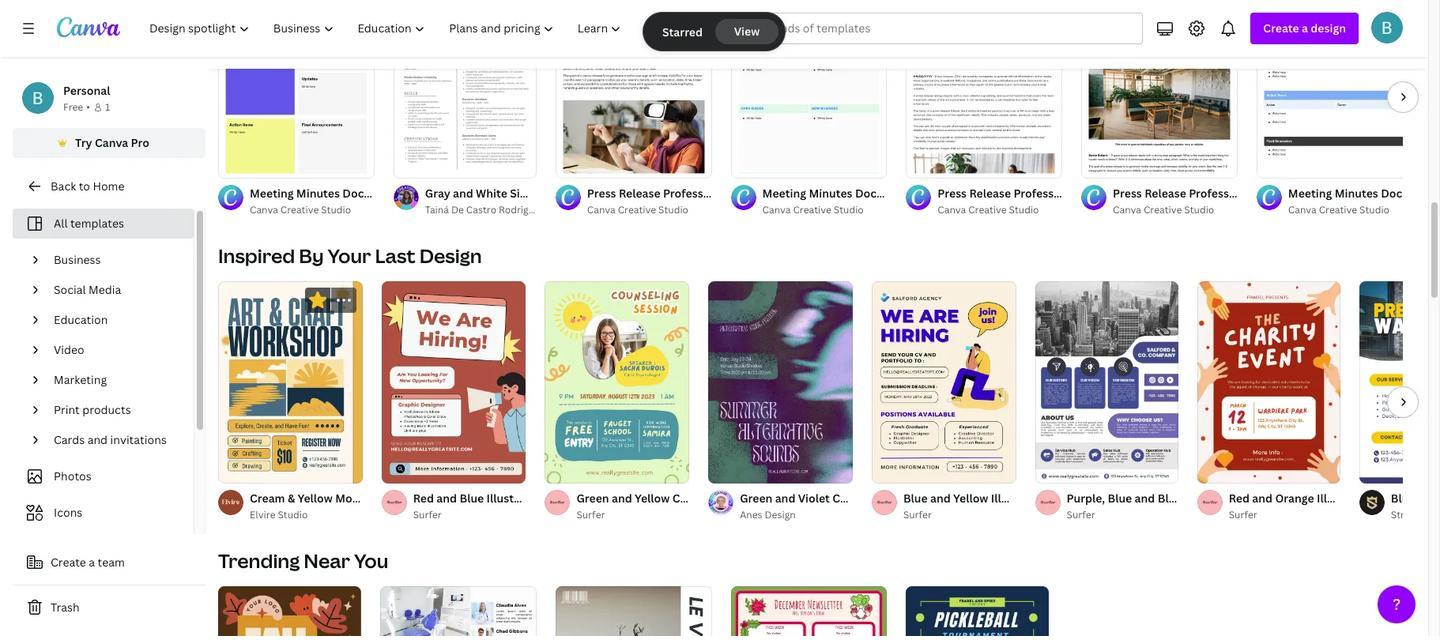 Task type: vqa. For each thing, say whether or not it's contained in the screenshot.
second surfer link from right
yes



Task type: describe. For each thing, give the bounding box(es) containing it.
surfer for surfer link corresponding to red and orange illustration modern charity activity flyer image
[[1229, 508, 1257, 522]]

pro
[[131, 135, 149, 150]]

creative for canva creative studio link corresponding to the press release professional doc in beige green orange friendly corporate style image
[[618, 203, 656, 217]]

studio for the press release professional doc in beige green orange friendly corporate style image
[[658, 203, 688, 217]]

free
[[63, 100, 83, 114]]

strongart
[[1391, 508, 1436, 522]]

press release professional doc in beige green orange friendly corporate style image
[[556, 0, 712, 179]]

top level navigation element
[[139, 13, 635, 44]]

surfer for the red and blue illustration playful we are hiring flyer image surfer link
[[413, 508, 442, 522]]

team inside button
[[98, 555, 125, 570]]

back to home link
[[13, 171, 205, 202]]

education link
[[47, 305, 184, 335]]

canva creative studio link for the meeting minutes doc in blue bright yellow grey bright modern style "image"
[[250, 202, 374, 218]]

status containing view
[[643, 13, 785, 51]]

invitations
[[110, 432, 167, 447]]

canva creative studio link for the press release professional doc in beige green orange friendly corporate style image
[[587, 202, 712, 218]]

print
[[54, 402, 80, 417]]

simple
[[510, 186, 547, 201]]

green and yellow colorful cute children counseling session flyer image
[[545, 281, 689, 484]]

surfer link for green and yellow colorful cute children counseling session flyer image
[[577, 507, 689, 523]]

anes
[[740, 508, 762, 522]]

business link
[[47, 245, 184, 275]]

anes design
[[740, 508, 796, 522]]

create a design button
[[1251, 13, 1359, 44]]

green and violet creative grunge music festival flyer image
[[708, 281, 853, 484]]

press release professional doc in blue yellow friendly corporate style image
[[906, 0, 1062, 179]]

surfer link for red and orange illustration modern charity activity flyer image
[[1229, 507, 1340, 523]]

resume
[[583, 186, 626, 201]]

brown and orange fall sale flyer image
[[218, 586, 361, 636]]

studio for "meeting minutes doc in blue white grey simple and minimal style" image
[[1360, 203, 1390, 217]]

meeting minutes doc in blue bright yellow grey bright modern style image
[[218, 0, 374, 179]]

de
[[451, 203, 464, 217]]

by
[[299, 243, 324, 269]]

studio for "meeting minutes doc in mint green blue professional gradients style" image
[[834, 203, 864, 217]]

creative for canva creative studio link related to "meeting minutes doc in mint green blue professional gradients style" image
[[793, 203, 831, 217]]

view button
[[715, 19, 779, 44]]

canva for "meeting minutes doc in mint green blue professional gradients style" image
[[762, 203, 791, 217]]

canva creative studio for "meeting minutes doc in mint green blue professional gradients style" image
[[762, 203, 864, 217]]

nature photos travel magazine image
[[556, 586, 712, 636]]

canva creative studio link for the press release professional doc in blue yellow friendly corporate style image
[[938, 202, 1062, 218]]

social media link
[[47, 275, 184, 305]]

trending near you
[[218, 548, 388, 574]]

clean
[[550, 186, 580, 201]]

canva creative studio for "meeting minutes doc in blue white grey simple and minimal style" image
[[1288, 203, 1390, 217]]

create a team
[[51, 555, 125, 570]]

video link
[[47, 335, 184, 365]]

trending
[[218, 548, 300, 574]]

to
[[79, 179, 90, 194]]

gray
[[425, 186, 450, 201]]

canva for "meeting minutes doc in blue white grey simple and minimal style" image
[[1288, 203, 1317, 217]]

canva creative studio link for "meeting minutes doc in blue white grey simple and minimal style" image
[[1288, 202, 1413, 218]]

elvire studio
[[250, 508, 308, 522]]

surfer for surfer link associated with blue and yellow illustration playful we are hiring flyer image
[[903, 508, 932, 522]]

back to home
[[51, 179, 124, 194]]

products
[[82, 402, 131, 417]]

try canva pro button
[[13, 128, 205, 158]]

edu december gnome newsletter image
[[731, 586, 887, 636]]

media
[[89, 282, 121, 297]]

cards and invitations
[[54, 432, 167, 447]]

near
[[304, 548, 350, 574]]

print products link
[[47, 395, 184, 425]]

creative for canva creative studio link corresponding to the meeting minutes doc in blue bright yellow grey bright modern style "image"
[[280, 203, 319, 217]]

canva creative studio for the press release professional doc in blue yellow friendly corporate style image
[[938, 203, 1039, 217]]

create for create a design
[[1263, 21, 1299, 36]]

photos link
[[22, 462, 184, 492]]

starred
[[662, 24, 703, 39]]

cream & yellow modern illustrated art & craft workshop flyer image
[[218, 281, 363, 484]]

anes design link
[[740, 507, 853, 523]]

surfer for surfer link associated with purple, blue and black modern creative company profile flyer image
[[1067, 508, 1095, 522]]

social
[[54, 282, 86, 297]]

1 horizontal spatial design
[[765, 508, 796, 522]]

red and orange illustration modern charity activity flyer image
[[1197, 281, 1340, 484]]

cards
[[54, 432, 85, 447]]

gray and white simple clean resume image
[[393, 0, 537, 179]]

inspired
[[218, 243, 295, 269]]

Search search field
[[705, 13, 1133, 43]]

blue and yellow modern pressure washing flyer image
[[1359, 281, 1440, 484]]

studio for the press release professional doc in blue yellow friendly corporate style image
[[1009, 203, 1039, 217]]

last
[[375, 243, 416, 269]]



Task type: locate. For each thing, give the bounding box(es) containing it.
icons
[[54, 505, 82, 520]]

tainá de castro rodrigues′s team link
[[425, 202, 578, 218]]

photos
[[54, 469, 91, 484]]

and for invitations
[[87, 432, 108, 447]]

0 vertical spatial create
[[1263, 21, 1299, 36]]

trash link
[[13, 592, 205, 624]]

4 surfer from the left
[[1067, 508, 1095, 522]]

design down de
[[419, 243, 482, 269]]

6 creative from the left
[[1319, 203, 1357, 217]]

2 canva creative studio link from the left
[[587, 202, 712, 218]]

social media
[[54, 282, 121, 297]]

4 canva creative studio from the left
[[938, 203, 1039, 217]]

6 canva creative studio link from the left
[[1288, 202, 1413, 218]]

press release professional doc in dark red white traditional corporate style image
[[1081, 0, 1238, 179]]

strongart link
[[1391, 507, 1440, 523]]

and for white
[[453, 186, 473, 201]]

templates
[[70, 216, 124, 231]]

3 canva creative studio link from the left
[[762, 202, 887, 218]]

inspired by your last design
[[218, 243, 482, 269]]

1 surfer link from the left
[[413, 507, 526, 523]]

6 canva creative studio from the left
[[1288, 203, 1390, 217]]

creative for canva creative studio link for the press release professional doc in blue yellow friendly corporate style image
[[968, 203, 1007, 217]]

a inside create a team button
[[89, 555, 95, 570]]

5 creative from the left
[[1144, 203, 1182, 217]]

0 vertical spatial design
[[419, 243, 482, 269]]

2 surfer from the left
[[577, 508, 605, 522]]

1 horizontal spatial team
[[554, 203, 578, 217]]

try canva pro
[[75, 135, 149, 150]]

1
[[105, 100, 110, 114]]

5 surfer link from the left
[[1229, 507, 1340, 523]]

studio for press release professional doc in dark red white traditional corporate style image
[[1184, 203, 1214, 217]]

education
[[54, 312, 108, 327]]

canva for the press release professional doc in beige green orange friendly corporate style image
[[587, 203, 615, 217]]

surfer link for purple, blue and black modern creative company profile flyer image
[[1067, 507, 1178, 523]]

blue and yellow illustration playful we are hiring flyer image
[[872, 281, 1016, 484]]

try
[[75, 135, 92, 150]]

canva for the meeting minutes doc in blue bright yellow grey bright modern style "image"
[[250, 203, 278, 217]]

marketing
[[54, 372, 107, 387]]

castro
[[466, 203, 496, 217]]

create inside button
[[51, 555, 86, 570]]

status
[[643, 13, 785, 51]]

2 creative from the left
[[618, 203, 656, 217]]

and
[[453, 186, 473, 201], [87, 432, 108, 447]]

canva
[[95, 135, 128, 150], [250, 203, 278, 217], [587, 203, 615, 217], [762, 203, 791, 217], [938, 203, 966, 217], [1113, 203, 1141, 217], [1288, 203, 1317, 217]]

1 canva creative studio from the left
[[250, 203, 351, 217]]

1 vertical spatial create
[[51, 555, 86, 570]]

a left design in the top right of the page
[[1302, 21, 1308, 36]]

rodrigues′s
[[499, 203, 552, 217]]

a inside create a design dropdown button
[[1302, 21, 1308, 36]]

None search field
[[673, 13, 1143, 44]]

print products
[[54, 402, 131, 417]]

0 horizontal spatial team
[[98, 555, 125, 570]]

a for design
[[1302, 21, 1308, 36]]

1 creative from the left
[[280, 203, 319, 217]]

trash
[[51, 600, 80, 615]]

1 canva creative studio link from the left
[[250, 202, 374, 218]]

surfer
[[413, 508, 442, 522], [577, 508, 605, 522], [903, 508, 932, 522], [1067, 508, 1095, 522], [1229, 508, 1257, 522]]

surfer link for the red and blue illustration playful we are hiring flyer image
[[413, 507, 526, 523]]

design
[[1311, 21, 1346, 36]]

5 canva creative studio link from the left
[[1113, 202, 1238, 218]]

elvire
[[250, 508, 275, 522]]

0 vertical spatial a
[[1302, 21, 1308, 36]]

4 canva creative studio link from the left
[[938, 202, 1062, 218]]

5 canva creative studio from the left
[[1113, 203, 1214, 217]]

canva inside button
[[95, 135, 128, 150]]

purple, blue and black modern creative company profile flyer image
[[1035, 281, 1178, 484]]

back
[[51, 179, 76, 194]]

all
[[54, 216, 68, 231]]

and right cards
[[87, 432, 108, 447]]

1 surfer from the left
[[413, 508, 442, 522]]

2 surfer link from the left
[[577, 507, 689, 523]]

3 surfer link from the left
[[903, 507, 1016, 523]]

cards and invitations link
[[47, 425, 184, 455]]

3 canva creative studio from the left
[[762, 203, 864, 217]]

and inside 'cards and invitations' link
[[87, 432, 108, 447]]

1 vertical spatial team
[[98, 555, 125, 570]]

canva for press release professional doc in dark red white traditional corporate style image
[[1113, 203, 1141, 217]]

marketing link
[[47, 365, 184, 395]]

design
[[419, 243, 482, 269], [765, 508, 796, 522]]

create left design in the top right of the page
[[1263, 21, 1299, 36]]

you
[[354, 548, 388, 574]]

a
[[1302, 21, 1308, 36], [89, 555, 95, 570]]

create a design
[[1263, 21, 1346, 36]]

1 horizontal spatial create
[[1263, 21, 1299, 36]]

and inside gray and white simple clean resume tainá de castro rodrigues′s team
[[453, 186, 473, 201]]

your
[[328, 243, 371, 269]]

team
[[554, 203, 578, 217], [98, 555, 125, 570]]

team inside gray and white simple clean resume tainá de castro rodrigues′s team
[[554, 203, 578, 217]]

a up trash link
[[89, 555, 95, 570]]

create a team button
[[13, 547, 205, 579]]

canva for the press release professional doc in blue yellow friendly corporate style image
[[938, 203, 966, 217]]

5 surfer from the left
[[1229, 508, 1257, 522]]

create inside dropdown button
[[1263, 21, 1299, 36]]

surfer link
[[413, 507, 526, 523], [577, 507, 689, 523], [903, 507, 1016, 523], [1067, 507, 1178, 523], [1229, 507, 1340, 523]]

canva creative studio for the press release professional doc in beige green orange friendly corporate style image
[[587, 203, 688, 217]]

red and blue illustration playful we are hiring flyer image
[[382, 281, 526, 484]]

design right anes
[[765, 508, 796, 522]]

create for create a team
[[51, 555, 86, 570]]

4 creative from the left
[[968, 203, 1007, 217]]

1 horizontal spatial and
[[453, 186, 473, 201]]

meeting minutes doc in mint green blue professional gradients style image
[[731, 0, 887, 179]]

brad klo image
[[1371, 12, 1403, 43]]

canva creative studio
[[250, 203, 351, 217], [587, 203, 688, 217], [762, 203, 864, 217], [938, 203, 1039, 217], [1113, 203, 1214, 217], [1288, 203, 1390, 217]]

1 horizontal spatial a
[[1302, 21, 1308, 36]]

a for team
[[89, 555, 95, 570]]

all templates
[[54, 216, 124, 231]]

business
[[54, 252, 101, 267]]

create up trash
[[51, 555, 86, 570]]

surfer for green and yellow colorful cute children counseling session flyer image surfer link
[[577, 508, 605, 522]]

canva creative studio link for "meeting minutes doc in mint green blue professional gradients style" image
[[762, 202, 887, 218]]

gray and white simple clean resume link
[[425, 185, 626, 202]]

gray and white simple clean resume tainá de castro rodrigues′s team
[[425, 186, 626, 217]]

0 vertical spatial team
[[554, 203, 578, 217]]

studio
[[321, 203, 351, 217], [658, 203, 688, 217], [834, 203, 864, 217], [1009, 203, 1039, 217], [1184, 203, 1214, 217], [1360, 203, 1390, 217], [278, 508, 308, 522]]

create
[[1263, 21, 1299, 36], [51, 555, 86, 570]]

canva creative studio for the meeting minutes doc in blue bright yellow grey bright modern style "image"
[[250, 203, 351, 217]]

0 horizontal spatial and
[[87, 432, 108, 447]]

green blue modern pickleball tournament flyer image
[[906, 586, 1049, 636]]

surfer link for blue and yellow illustration playful we are hiring flyer image
[[903, 507, 1016, 523]]

white
[[476, 186, 507, 201]]

canva creative studio for press release professional doc in dark red white traditional corporate style image
[[1113, 203, 1214, 217]]

1 vertical spatial and
[[87, 432, 108, 447]]

creative for canva creative studio link associated with press release professional doc in dark red white traditional corporate style image
[[1144, 203, 1182, 217]]

team up trash link
[[98, 555, 125, 570]]

1 vertical spatial design
[[765, 508, 796, 522]]

studio for the meeting minutes doc in blue bright yellow grey bright modern style "image"
[[321, 203, 351, 217]]

creative
[[280, 203, 319, 217], [618, 203, 656, 217], [793, 203, 831, 217], [968, 203, 1007, 217], [1144, 203, 1182, 217], [1319, 203, 1357, 217]]

0 horizontal spatial a
[[89, 555, 95, 570]]

meeting minutes doc in blue white grey simple and minimal style image
[[1257, 0, 1413, 179]]

free •
[[63, 100, 90, 114]]

home
[[93, 179, 124, 194]]

2 canva creative studio from the left
[[587, 203, 688, 217]]

video
[[54, 342, 84, 357]]

team down 'clean'
[[554, 203, 578, 217]]

creative for canva creative studio link related to "meeting minutes doc in blue white grey simple and minimal style" image
[[1319, 203, 1357, 217]]

view
[[734, 24, 760, 39]]

personal
[[63, 83, 110, 98]]

4 surfer link from the left
[[1067, 507, 1178, 523]]

tainá
[[425, 203, 449, 217]]

0 horizontal spatial design
[[419, 243, 482, 269]]

•
[[86, 100, 90, 114]]

blue simple modern dental clinic sell sheet image
[[380, 586, 537, 636]]

0 horizontal spatial create
[[51, 555, 86, 570]]

elvire studio link
[[250, 507, 363, 523]]

canva creative studio link for press release professional doc in dark red white traditional corporate style image
[[1113, 202, 1238, 218]]

3 surfer from the left
[[903, 508, 932, 522]]

0 vertical spatial and
[[453, 186, 473, 201]]

and up de
[[453, 186, 473, 201]]

1 vertical spatial a
[[89, 555, 95, 570]]

icons link
[[22, 498, 184, 528]]

3 creative from the left
[[793, 203, 831, 217]]

canva creative studio link
[[250, 202, 374, 218], [587, 202, 712, 218], [762, 202, 887, 218], [938, 202, 1062, 218], [1113, 202, 1238, 218], [1288, 202, 1413, 218]]



